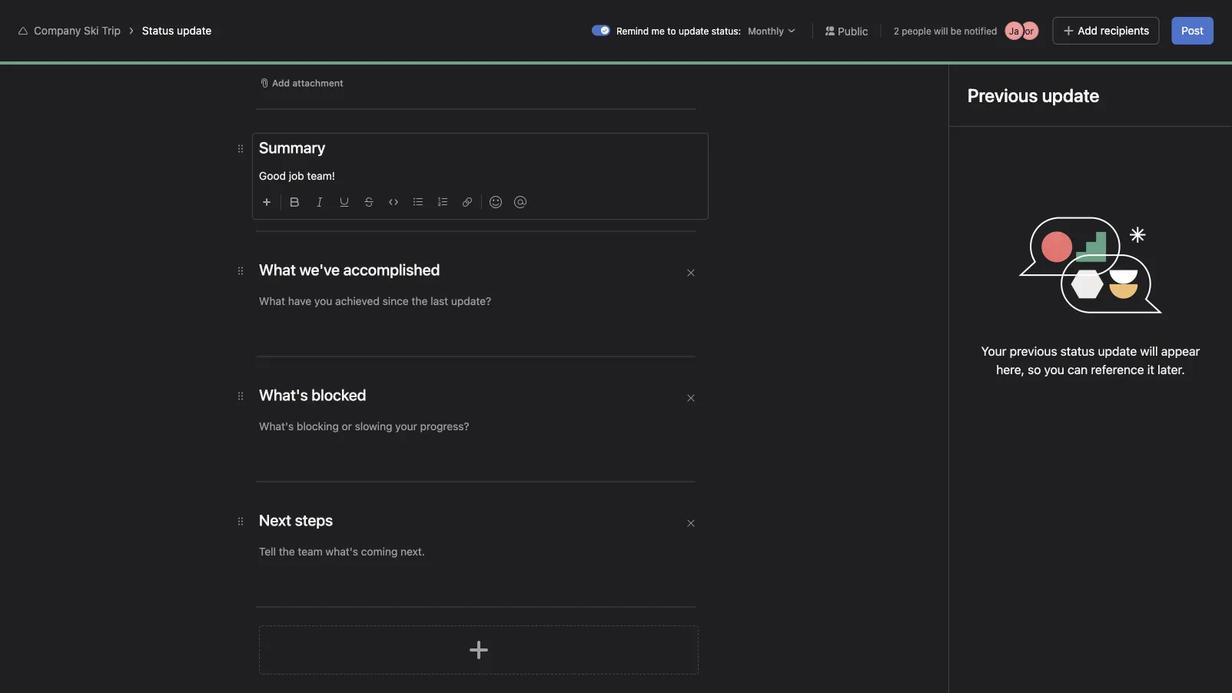 Task type: vqa. For each thing, say whether or not it's contained in the screenshot.
THE ITALICS Icon
yes



Task type: locate. For each thing, give the bounding box(es) containing it.
add billing info button
[[1103, 8, 1182, 29]]

Section title text field
[[259, 137, 325, 158]]

2 track from the left
[[465, 229, 490, 242]]

section title text field up the 100%
[[259, 259, 440, 281]]

what's left in
[[1007, 13, 1037, 24]]

add down trial?
[[1078, 24, 1098, 37]]

0 horizontal spatial track
[[313, 229, 338, 242]]

project
[[371, 353, 406, 366]]

0 vertical spatial company
[[34, 24, 81, 37]]

can
[[1068, 362, 1088, 377]]

0 horizontal spatial update
[[177, 24, 212, 37]]

numbered list image
[[438, 198, 447, 207]]

ts
[[1109, 60, 1121, 71], [686, 383, 697, 394]]

update right to
[[679, 25, 709, 36]]

track for on track
[[313, 229, 338, 242]]

trial?
[[1066, 13, 1087, 24]]

Section title text field
[[259, 510, 333, 531]]

2 horizontal spatial update
[[1098, 344, 1137, 359]]

be
[[951, 25, 962, 36]]

update
[[177, 24, 212, 37], [679, 25, 709, 36], [1098, 344, 1137, 359]]

company down workspace
[[68, 65, 134, 83]]

remove section image
[[686, 268, 696, 278], [686, 519, 696, 528]]

monthly button
[[744, 23, 800, 38]]

on track button
[[273, 222, 348, 250]]

insert an object image
[[262, 198, 271, 207]]

1 horizontal spatial update
[[679, 25, 709, 36]]

1 horizontal spatial will
[[1140, 344, 1158, 359]]

share button
[[1163, 55, 1214, 76]]

my
[[68, 48, 83, 61]]

the status?
[[326, 193, 402, 211]]

section title text field down 1
[[259, 384, 366, 406]]

what's down good job team!
[[273, 193, 322, 211]]

0 horizontal spatial what's
[[273, 193, 322, 211]]

add billing info
[[1110, 13, 1175, 24]]

switch
[[592, 25, 610, 36]]

trip
[[102, 24, 121, 37]]

0 horizontal spatial ts
[[686, 383, 697, 394]]

off track
[[446, 229, 490, 242]]

job
[[289, 170, 304, 182]]

public
[[838, 24, 868, 37]]

add contributing work image
[[414, 354, 426, 366]]

1 horizontal spatial ts
[[1109, 60, 1121, 71]]

days
[[954, 18, 974, 29]]

what's inside button
[[1007, 13, 1037, 24]]

goals
[[142, 48, 169, 61]]

add inside popup button
[[272, 78, 290, 88]]

or down what's in my trial?
[[1025, 25, 1034, 36]]

0 vertical spatial ja
[[1009, 25, 1019, 36]]

on track
[[296, 229, 338, 242]]

remove section image for section title text field
[[686, 519, 696, 528]]

good
[[259, 170, 286, 182]]

here,
[[996, 362, 1025, 377]]

2 remove section image from the top
[[686, 519, 696, 528]]

toolbar
[[256, 184, 708, 213]]

1 horizontal spatial what's
[[1007, 13, 1037, 24]]

ja
[[1009, 25, 1019, 36], [1125, 60, 1135, 71]]

ja right left
[[1009, 25, 1019, 36]]

track right on
[[313, 229, 338, 242]]

update up reference at the bottom
[[1098, 344, 1137, 359]]

ja down recipients
[[1125, 60, 1135, 71]]

will
[[934, 25, 948, 36], [1140, 344, 1158, 359]]

track
[[313, 229, 338, 242], [465, 229, 490, 242]]

add left 'attachment'
[[272, 78, 290, 88]]

billing
[[1130, 13, 1156, 24]]

1
[[308, 353, 313, 366]]

add up add recipients
[[1110, 13, 1127, 24]]

to
[[667, 25, 676, 36]]

will up it
[[1140, 344, 1158, 359]]

0 horizontal spatial add
[[272, 78, 290, 88]]

my
[[1050, 13, 1063, 24]]

update inside your previous status update will appear here, so you can reference it later.
[[1098, 344, 1137, 359]]

1 vertical spatial what's
[[273, 193, 322, 211]]

add for add billing info
[[1110, 13, 1127, 24]]

will inside your previous status update will appear here, so you can reference it later.
[[1140, 344, 1158, 359]]

status
[[1061, 344, 1095, 359]]

0 vertical spatial ts
[[1109, 60, 1121, 71]]

my workspace goals
[[68, 48, 169, 61]]

post button
[[1172, 17, 1214, 45]]

track right off
[[465, 229, 490, 242]]

add attachment
[[272, 78, 343, 88]]

remove section image for first section title text box from the top
[[686, 268, 696, 278]]

add attachment button
[[253, 72, 350, 94]]

1 connected project
[[308, 353, 406, 366]]

status:
[[712, 25, 741, 36]]

off
[[446, 229, 462, 242]]

workspace
[[86, 48, 139, 61]]

19 days left
[[941, 18, 991, 29]]

me
[[652, 25, 665, 36]]

bold image
[[291, 198, 300, 207]]

previous
[[1010, 344, 1057, 359]]

1 vertical spatial will
[[1140, 344, 1158, 359]]

or
[[1025, 25, 1034, 36], [1141, 60, 1150, 71]]

1 track from the left
[[313, 229, 338, 242]]

list box
[[435, 6, 804, 31]]

what's the status?
[[273, 193, 402, 211]]

1 vertical spatial ja
[[1125, 60, 1135, 71]]

team!
[[307, 170, 335, 182]]

1 vertical spatial company
[[68, 65, 134, 83]]

update right status
[[177, 24, 212, 37]]

1 horizontal spatial or
[[1141, 60, 1150, 71]]

1 horizontal spatial track
[[465, 229, 490, 242]]

company up my
[[34, 24, 81, 37]]

post
[[1182, 24, 1204, 37]]

0 vertical spatial remove section image
[[686, 268, 696, 278]]

1 vertical spatial ts
[[686, 383, 697, 394]]

at mention image
[[514, 196, 527, 208]]

0 vertical spatial or
[[1025, 25, 1034, 36]]

will left be
[[934, 25, 948, 36]]

status
[[142, 24, 174, 37]]

remind me to update status:
[[616, 25, 741, 36]]

what's
[[1007, 13, 1037, 24], [273, 193, 322, 211]]

1 horizontal spatial add
[[1078, 24, 1098, 37]]

1 remove section image from the top
[[686, 268, 696, 278]]

your
[[981, 344, 1007, 359]]

0 horizontal spatial will
[[934, 25, 948, 36]]

or down recipients
[[1141, 60, 1150, 71]]

100%
[[327, 298, 366, 316]]

1 vertical spatial section title text field
[[259, 384, 366, 406]]

later.
[[1158, 362, 1185, 377]]

appear
[[1161, 344, 1200, 359]]

so
[[1028, 362, 1041, 377]]

company
[[34, 24, 81, 37], [68, 65, 134, 83]]

0 vertical spatial section title text field
[[259, 259, 440, 281]]

italics image
[[315, 198, 324, 207]]

underline image
[[340, 198, 349, 207]]

1 vertical spatial remove section image
[[686, 519, 696, 528]]

0 vertical spatial what's
[[1007, 13, 1037, 24]]

2 horizontal spatial add
[[1110, 13, 1127, 24]]

19
[[941, 18, 951, 29]]

ski trip
[[138, 65, 189, 83]]

Section title text field
[[259, 259, 440, 281], [259, 384, 366, 406]]

2 people will be notified
[[894, 25, 997, 36]]

add
[[1110, 13, 1127, 24], [1078, 24, 1098, 37], [272, 78, 290, 88]]

it
[[1148, 362, 1155, 377]]



Task type: describe. For each thing, give the bounding box(es) containing it.
2 section title text field from the top
[[259, 384, 366, 406]]

Goal name text field
[[261, 118, 971, 173]]

link image
[[463, 198, 472, 207]]

risk
[[390, 229, 408, 242]]

update for your previous status update will appear here, so you can reference it later.
[[1098, 344, 1137, 359]]

company ski trip
[[68, 65, 189, 83]]

remind
[[616, 25, 649, 36]]

add recipients button
[[1053, 17, 1159, 45]]

info
[[1158, 13, 1175, 24]]

company for company ski trip
[[34, 24, 81, 37]]

attachment
[[292, 78, 343, 88]]

/
[[319, 298, 323, 316]]

people
[[902, 25, 932, 36]]

ts button
[[681, 379, 702, 397]]

0 horizontal spatial ja
[[1009, 25, 1019, 36]]

what's in my trial?
[[1007, 13, 1087, 24]]

my workspace goals link
[[68, 46, 169, 63]]

1 section title text field from the top
[[259, 259, 440, 281]]

on
[[296, 229, 310, 242]]

at risk button
[[354, 222, 418, 250]]

add recipients
[[1078, 24, 1149, 37]]

share
[[1182, 60, 1207, 71]]

octopus specimen link
[[326, 380, 564, 397]]

notified
[[964, 25, 997, 36]]

left
[[977, 18, 991, 29]]

0%
[[293, 298, 316, 316]]

1 connected project image
[[288, 354, 300, 366]]

add for add attachment
[[272, 78, 290, 88]]

remove section image
[[686, 394, 696, 403]]

off track button
[[424, 222, 500, 250]]

description
[[273, 440, 339, 455]]

what's for what's in my trial?
[[1007, 13, 1037, 24]]

code image
[[389, 198, 398, 207]]

you
[[1044, 362, 1065, 377]]

at risk
[[377, 229, 408, 242]]

connected
[[316, 353, 368, 366]]

your previous status update will appear here, so you can reference it later.
[[981, 344, 1200, 377]]

company ski trip link
[[34, 24, 121, 37]]

octopus specimen
[[326, 382, 421, 394]]

specimen
[[372, 382, 421, 394]]

bulleted list image
[[414, 198, 423, 207]]

reference
[[1091, 362, 1144, 377]]

0% / 100%
[[293, 298, 366, 316]]

update for remind me to update status:
[[679, 25, 709, 36]]

strikethrough image
[[364, 198, 374, 207]]

recipients
[[1101, 24, 1149, 37]]

add report section image
[[467, 638, 491, 663]]

ts inside button
[[686, 383, 697, 394]]

0 horizontal spatial or
[[1025, 25, 1034, 36]]

company for company ski trip
[[68, 65, 134, 83]]

add for add recipients
[[1078, 24, 1098, 37]]

related work
[[273, 665, 348, 680]]

2
[[894, 25, 899, 36]]

emoji image
[[490, 196, 502, 208]]

ski
[[84, 24, 99, 37]]

track for off track
[[465, 229, 490, 242]]

status update
[[142, 24, 212, 37]]

octopus
[[326, 382, 369, 394]]

0 vertical spatial will
[[934, 25, 948, 36]]

1 horizontal spatial ja
[[1125, 60, 1135, 71]]

company ski trip
[[34, 24, 121, 37]]

what's in my trial? button
[[1000, 8, 1094, 29]]

previous update
[[968, 85, 1100, 106]]

what's for what's the status?
[[273, 193, 322, 211]]

in
[[1040, 13, 1048, 24]]

monthly
[[748, 25, 784, 36]]

good job team!
[[259, 170, 335, 182]]

1 vertical spatial or
[[1141, 60, 1150, 71]]

at
[[377, 229, 387, 242]]



